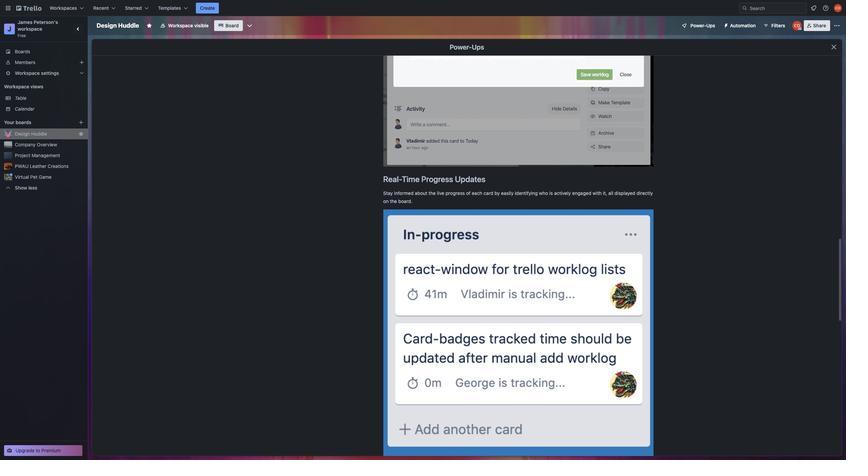 Task type: vqa. For each thing, say whether or not it's contained in the screenshot.
settings
yes



Task type: locate. For each thing, give the bounding box(es) containing it.
1 vertical spatial power-
[[450, 43, 472, 51]]

templates button
[[154, 3, 192, 14]]

huddle down starred
[[118, 22, 139, 29]]

share button
[[804, 20, 830, 31]]

card
[[484, 191, 493, 196]]

0 horizontal spatial ups
[[472, 43, 484, 51]]

1 horizontal spatial huddle
[[118, 22, 139, 29]]

table
[[15, 95, 27, 101]]

company overview link
[[15, 142, 84, 148]]

progress
[[421, 175, 453, 184]]

design down recent "popup button"
[[97, 22, 117, 29]]

1 horizontal spatial design
[[97, 22, 117, 29]]

0 horizontal spatial design
[[15, 131, 30, 137]]

to
[[36, 448, 40, 454]]

time
[[402, 175, 420, 184]]

workspace settings button
[[0, 68, 88, 79]]

j
[[8, 25, 11, 33]]

views
[[30, 84, 43, 90]]

project management
[[15, 153, 60, 158]]

workspace inside button
[[168, 23, 193, 28]]

1 horizontal spatial power-
[[691, 23, 706, 28]]

creations
[[48, 164, 69, 169]]

real-time progress updates
[[383, 175, 486, 184]]

workspace down members
[[15, 70, 40, 76]]

1 vertical spatial ups
[[472, 43, 484, 51]]

on
[[383, 199, 389, 204]]

starred icon image
[[78, 131, 84, 137]]

updates
[[455, 175, 486, 184]]

the
[[429, 191, 436, 196], [390, 199, 397, 204]]

upgrade to premium
[[16, 448, 61, 454]]

1 vertical spatial the
[[390, 199, 397, 204]]

create
[[200, 5, 215, 11]]

1 vertical spatial workspace
[[15, 70, 40, 76]]

design inside 'link'
[[15, 131, 30, 137]]

power-ups inside button
[[691, 23, 715, 28]]

the left live
[[429, 191, 436, 196]]

displayed
[[615, 191, 635, 196]]

1 vertical spatial huddle
[[31, 131, 47, 137]]

filters
[[771, 23, 785, 28]]

0 vertical spatial ups
[[706, 23, 715, 28]]

virtual pet game
[[15, 174, 52, 180]]

board link
[[214, 20, 243, 31]]

starred button
[[121, 3, 153, 14]]

settings
[[41, 70, 59, 76]]

the right on at the top left
[[390, 199, 397, 204]]

company overview
[[15, 142, 57, 148]]

table link
[[15, 95, 84, 102]]

upgrade to premium link
[[4, 446, 82, 457]]

real-
[[383, 175, 402, 184]]

1 horizontal spatial the
[[429, 191, 436, 196]]

workspace settings
[[15, 70, 59, 76]]

by
[[495, 191, 500, 196]]

project
[[15, 153, 30, 158]]

0 vertical spatial the
[[429, 191, 436, 196]]

add\_worklog\_manually\_v2.gif image
[[383, 0, 654, 167]]

0 vertical spatial workspace
[[168, 23, 193, 28]]

huddle up the "company overview"
[[31, 131, 47, 137]]

power-
[[691, 23, 706, 28], [450, 43, 472, 51]]

starred
[[125, 5, 142, 11]]

1 vertical spatial power-ups
[[450, 43, 484, 51]]

j link
[[4, 24, 15, 34]]

all
[[609, 191, 613, 196]]

your
[[4, 120, 14, 125]]

ups
[[706, 23, 715, 28], [472, 43, 484, 51]]

templates
[[158, 5, 181, 11]]

board.
[[398, 199, 412, 204]]

open information menu image
[[823, 5, 829, 11]]

0 horizontal spatial design huddle
[[15, 131, 47, 137]]

design huddle inside the design huddle 'link'
[[15, 131, 47, 137]]

1 vertical spatial design
[[15, 131, 30, 137]]

informed
[[394, 191, 414, 196]]

free
[[18, 33, 26, 38]]

0 vertical spatial design
[[97, 22, 117, 29]]

this member is an admin of this board. image
[[798, 27, 802, 30]]

directly
[[637, 191, 653, 196]]

huddle
[[118, 22, 139, 29], [31, 131, 47, 137]]

design huddle up the "company overview"
[[15, 131, 47, 137]]

workspace for workspace settings
[[15, 70, 40, 76]]

0 vertical spatial huddle
[[118, 22, 139, 29]]

filters button
[[761, 20, 787, 31]]

workspace up table
[[4, 84, 29, 90]]

design up company
[[15, 131, 30, 137]]

2 vertical spatial workspace
[[4, 84, 29, 90]]

1 horizontal spatial design huddle
[[97, 22, 139, 29]]

0 horizontal spatial huddle
[[31, 131, 47, 137]]

1 vertical spatial design huddle
[[15, 131, 47, 137]]

star or unstar board image
[[147, 23, 152, 28]]

huddle inside board name text field
[[118, 22, 139, 29]]

1 horizontal spatial ups
[[706, 23, 715, 28]]

0 horizontal spatial power-
[[450, 43, 472, 51]]

with
[[593, 191, 602, 196]]

premium
[[41, 448, 61, 454]]

back to home image
[[16, 3, 42, 14]]

pwau leather creations
[[15, 164, 69, 169]]

power-ups
[[691, 23, 715, 28], [450, 43, 484, 51]]

add board image
[[78, 120, 84, 125]]

calendar link
[[15, 106, 84, 112]]

0 vertical spatial power-ups
[[691, 23, 715, 28]]

0 vertical spatial design huddle
[[97, 22, 139, 29]]

workspace
[[168, 23, 193, 28], [15, 70, 40, 76], [4, 84, 29, 90]]

customize views image
[[246, 22, 253, 29]]

power- inside button
[[691, 23, 706, 28]]

workspace down templates 'dropdown button'
[[168, 23, 193, 28]]

pet
[[30, 174, 37, 180]]

Search field
[[739, 3, 807, 14]]

workspace inside dropdown button
[[15, 70, 40, 76]]

stay informed about the live progress of each card by easily identifying who is actively engaged with it, all displayed directly on the board.
[[383, 191, 653, 204]]

boards
[[15, 49, 30, 54]]

christina overa (christinaovera) image
[[792, 21, 802, 30]]

design huddle down recent "popup button"
[[97, 22, 139, 29]]

workspace visible button
[[156, 20, 213, 31]]

workspace for workspace views
[[4, 84, 29, 90]]

1 horizontal spatial power-ups
[[691, 23, 715, 28]]

your boards with 5 items element
[[4, 119, 68, 127]]

0 vertical spatial power-
[[691, 23, 706, 28]]

design huddle
[[97, 22, 139, 29], [15, 131, 47, 137]]

board
[[226, 23, 239, 28]]



Task type: describe. For each thing, give the bounding box(es) containing it.
design inside board name text field
[[97, 22, 117, 29]]

virtual
[[15, 174, 29, 180]]

workspaces
[[50, 5, 77, 11]]

visible
[[194, 23, 209, 28]]

automation button
[[721, 20, 760, 31]]

who
[[539, 191, 548, 196]]

boards link
[[0, 46, 88, 57]]

is
[[549, 191, 553, 196]]

james
[[18, 19, 32, 25]]

your boards
[[4, 120, 31, 125]]

recent button
[[89, 3, 120, 14]]

each
[[472, 191, 482, 196]]

calendar
[[15, 106, 34, 112]]

stay
[[383, 191, 393, 196]]

workspace
[[18, 26, 42, 32]]

members
[[15, 59, 35, 65]]

automation
[[730, 23, 756, 28]]

0 notifications image
[[810, 4, 818, 12]]

workspace for workspace visible
[[168, 23, 193, 28]]

engaged
[[572, 191, 591, 196]]

create button
[[196, 3, 219, 14]]

Board name text field
[[93, 20, 143, 31]]

overview
[[37, 142, 57, 148]]

about
[[415, 191, 427, 196]]

design huddle link
[[15, 131, 76, 137]]

design huddle inside board name text field
[[97, 22, 139, 29]]

workspaces button
[[46, 3, 88, 14]]

0 horizontal spatial the
[[390, 199, 397, 204]]

christina overa (christinaovera) image
[[834, 4, 842, 12]]

it,
[[603, 191, 607, 196]]

progress
[[446, 191, 465, 196]]

power-ups button
[[677, 20, 719, 31]]

primary element
[[0, 0, 846, 16]]

pwau
[[15, 164, 29, 169]]

less
[[28, 185, 37, 191]]

james peterson's workspace link
[[18, 19, 59, 32]]

virtual pet game link
[[15, 174, 84, 181]]

show
[[15, 185, 27, 191]]

sm image
[[721, 20, 730, 30]]

james peterson's workspace free
[[18, 19, 59, 38]]

of
[[466, 191, 471, 196]]

game
[[39, 174, 52, 180]]

0 horizontal spatial power-ups
[[450, 43, 484, 51]]

workspace views
[[4, 84, 43, 90]]

boards
[[16, 120, 31, 125]]

show less
[[15, 185, 37, 191]]

workspace navigation collapse icon image
[[74, 24, 83, 34]]

show less button
[[0, 183, 88, 194]]

recent
[[93, 5, 109, 11]]

pwau leather creations link
[[15, 163, 84, 170]]

project management link
[[15, 152, 84, 159]]

search image
[[742, 5, 748, 11]]

actively
[[554, 191, 571, 196]]

workspace visible
[[168, 23, 209, 28]]

members link
[[0, 57, 88, 68]]

identifying
[[515, 191, 538, 196]]

management
[[32, 153, 60, 158]]

leather
[[30, 164, 46, 169]]

live
[[437, 191, 444, 196]]

upgrade
[[16, 448, 34, 454]]

huddle inside 'link'
[[31, 131, 47, 137]]

show menu image
[[834, 22, 840, 29]]

share
[[813, 23, 826, 28]]

peterson's
[[34, 19, 58, 25]]

easily
[[501, 191, 514, 196]]

ups inside power-ups button
[[706, 23, 715, 28]]

card\_badges\_status.png image
[[383, 210, 654, 457]]

company
[[15, 142, 36, 148]]



